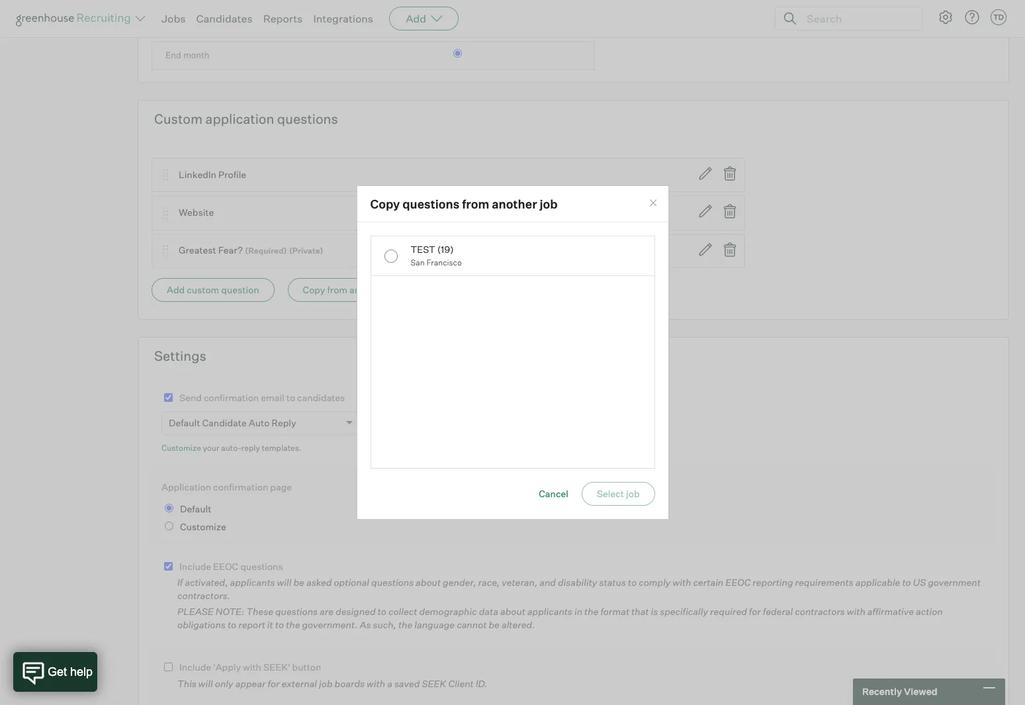 Task type: vqa. For each thing, say whether or not it's contained in the screenshot.
bottom an
no



Task type: describe. For each thing, give the bounding box(es) containing it.
copy from another job
[[303, 284, 399, 295]]

applicable
[[856, 577, 901, 588]]

1 horizontal spatial about
[[501, 606, 526, 617]]

test (19) san francisco
[[411, 244, 462, 267]]

id.
[[476, 678, 488, 689]]

td button
[[991, 9, 1007, 25]]

saved
[[395, 678, 420, 689]]

reports link
[[263, 12, 303, 25]]

custom application questions
[[154, 110, 338, 127]]

application
[[162, 481, 211, 493]]

integrations
[[313, 12, 374, 25]]

0 horizontal spatial the
[[286, 619, 300, 630]]

email
[[261, 392, 285, 403]]

add custom question button
[[152, 278, 274, 302]]

customize for customize your auto-reply templates.
[[162, 443, 201, 453]]

(private)
[[289, 246, 324, 256]]

0 vertical spatial eeoc
[[213, 561, 238, 572]]

will for be
[[277, 577, 292, 588]]

language
[[415, 619, 455, 630]]

page
[[270, 481, 292, 493]]

cancel link
[[539, 488, 569, 499]]

jobs link
[[162, 12, 186, 25]]

end for end year
[[166, 11, 181, 22]]

external
[[282, 678, 317, 689]]

with left certain
[[673, 577, 692, 588]]

candidate
[[202, 417, 247, 428]]

with left affirmative
[[847, 606, 866, 617]]

another inside copy questions from another job dialog
[[492, 196, 537, 211]]

application confirmation page
[[162, 481, 292, 493]]

only
[[215, 678, 233, 689]]

with left a
[[367, 678, 385, 689]]

to up such,
[[378, 606, 387, 617]]

copy for copy questions from another job
[[370, 196, 400, 211]]

customize link
[[162, 443, 201, 453]]

0 horizontal spatial applicants
[[230, 577, 275, 588]]

profile
[[218, 169, 246, 180]]

Search text field
[[804, 9, 911, 28]]

another inside copy from another job button
[[350, 284, 383, 295]]

action
[[916, 606, 943, 617]]

td
[[994, 13, 1005, 22]]

year
[[183, 11, 201, 22]]

end for end month
[[166, 50, 181, 60]]

candidates
[[196, 12, 253, 25]]

1 vertical spatial eeoc
[[726, 577, 751, 588]]

question
[[221, 284, 259, 295]]

job inside include 'apply with seek' button this will only appear for external job boards with a saved seek client id.
[[319, 678, 333, 689]]

add for add
[[406, 12, 427, 25]]

data
[[479, 606, 499, 617]]

month
[[183, 50, 210, 60]]

job inside dialog
[[540, 196, 558, 211]]

obligations
[[177, 619, 226, 630]]

viewed
[[904, 686, 938, 697]]

comply
[[639, 577, 671, 588]]

san
[[411, 257, 425, 267]]

to right it
[[275, 619, 284, 630]]

default candidate auto reply
[[169, 417, 296, 428]]

specifically
[[660, 606, 709, 617]]

appear
[[235, 678, 266, 689]]

certain
[[694, 577, 724, 588]]

affirmative
[[868, 606, 914, 617]]

for inside include 'apply with seek' button this will only appear for external job boards with a saved seek client id.
[[268, 678, 280, 689]]

reporting
[[753, 577, 794, 588]]

cancel
[[539, 488, 569, 499]]

test
[[411, 244, 436, 255]]

questions inside dialog
[[403, 196, 460, 211]]

include for include eeoc questions if activated, applicants will be asked optional questions about gender, race, veteran, and disability status to comply with certain eeoc reporting requirements applicable to us government contractors. please note: these questions are designed to collect demographic data about applicants in the format that is specifically required for federal contractors with affirmative action obligations to report it to the government. as such, the language cannot be altered.
[[179, 561, 211, 572]]

us
[[914, 577, 926, 588]]

send
[[179, 392, 202, 403]]

please
[[177, 606, 214, 617]]

include 'apply with seek' button this will only appear for external job boards with a saved seek client id.
[[177, 662, 488, 689]]

to left us
[[903, 577, 912, 588]]

collect
[[389, 606, 417, 617]]

(19)
[[438, 244, 454, 255]]

seek
[[422, 678, 447, 689]]

contractors
[[795, 606, 845, 617]]

from inside button
[[327, 284, 348, 295]]

auto
[[249, 417, 270, 428]]

website
[[179, 207, 214, 218]]

1 horizontal spatial be
[[489, 619, 500, 630]]

asked
[[307, 577, 332, 588]]

settings
[[154, 348, 206, 364]]

customize for customize
[[180, 521, 226, 532]]

button
[[292, 662, 321, 673]]

job inside button
[[385, 284, 399, 295]]

(required)
[[245, 246, 287, 256]]

end month
[[166, 50, 210, 60]]

recently
[[863, 686, 902, 697]]

format
[[601, 606, 630, 617]]

this
[[177, 678, 197, 689]]

as
[[360, 619, 371, 630]]

such,
[[373, 619, 397, 630]]

if
[[177, 577, 183, 588]]

that
[[632, 606, 649, 617]]

2 horizontal spatial the
[[585, 606, 599, 617]]

default for default
[[180, 503, 211, 514]]

greatest fear? (required) (private)
[[179, 245, 324, 256]]

reply
[[272, 417, 296, 428]]

jobs
[[162, 12, 186, 25]]

altered.
[[502, 619, 535, 630]]

include eeoc questions if activated, applicants will be asked optional questions about gender, race, veteran, and disability status to comply with certain eeoc reporting requirements applicable to us government contractors. please note: these questions are designed to collect demographic data about applicants in the format that is specifically required for federal contractors with affirmative action obligations to report it to the government. as such, the language cannot be altered.
[[177, 561, 981, 630]]



Task type: locate. For each thing, give the bounding box(es) containing it.
custom
[[187, 284, 219, 295]]

recently viewed
[[863, 686, 938, 697]]

the right it
[[286, 619, 300, 630]]

from
[[462, 196, 490, 211], [327, 284, 348, 295]]

are
[[320, 606, 334, 617]]

with up appear
[[243, 662, 262, 673]]

1 vertical spatial another
[[350, 284, 383, 295]]

the
[[585, 606, 599, 617], [286, 619, 300, 630], [399, 619, 413, 630]]

2 horizontal spatial job
[[540, 196, 558, 211]]

0 vertical spatial end
[[166, 11, 181, 22]]

1 horizontal spatial eeoc
[[726, 577, 751, 588]]

1 horizontal spatial for
[[749, 606, 761, 617]]

0 horizontal spatial add
[[167, 284, 185, 295]]

these
[[246, 606, 273, 617]]

integrations link
[[313, 12, 374, 25]]

note:
[[216, 606, 244, 617]]

copy questions from another job dialog
[[357, 185, 669, 520]]

your
[[203, 443, 219, 453]]

required
[[711, 606, 747, 617]]

will left the only
[[199, 678, 213, 689]]

the right in
[[585, 606, 599, 617]]

templates.
[[262, 443, 302, 453]]

to right email
[[287, 392, 295, 403]]

be down data
[[489, 619, 500, 630]]

copy for copy from another job
[[303, 284, 325, 295]]

government.
[[302, 619, 358, 630]]

will inside include 'apply with seek' button this will only appear for external job boards with a saved seek client id.
[[199, 678, 213, 689]]

configure image
[[938, 9, 954, 25]]

None checkbox
[[164, 393, 173, 402], [164, 562, 173, 571], [164, 663, 173, 672], [164, 393, 173, 402], [164, 562, 173, 571], [164, 663, 173, 672]]

0 horizontal spatial be
[[294, 577, 305, 588]]

confirmation for send
[[204, 392, 259, 403]]

contractors.
[[177, 590, 230, 601]]

a
[[387, 678, 393, 689]]

0 vertical spatial default
[[169, 417, 200, 428]]

1 vertical spatial will
[[199, 678, 213, 689]]

to
[[287, 392, 295, 403], [628, 577, 637, 588], [903, 577, 912, 588], [378, 606, 387, 617], [228, 619, 237, 630], [275, 619, 284, 630]]

0 horizontal spatial from
[[327, 284, 348, 295]]

end left month
[[166, 50, 181, 60]]

close image
[[648, 197, 659, 208]]

end left year
[[166, 11, 181, 22]]

demographic
[[419, 606, 477, 617]]

seek'
[[264, 662, 290, 673]]

0 vertical spatial job
[[540, 196, 558, 211]]

reply
[[241, 443, 260, 453]]

1 vertical spatial end
[[166, 50, 181, 60]]

will
[[277, 577, 292, 588], [199, 678, 213, 689]]

candidates link
[[196, 12, 253, 25]]

default for default candidate auto reply
[[169, 417, 200, 428]]

1 horizontal spatial add
[[406, 12, 427, 25]]

linkedin profile
[[179, 169, 246, 180]]

1 horizontal spatial another
[[492, 196, 537, 211]]

0 vertical spatial will
[[277, 577, 292, 588]]

custom
[[154, 110, 203, 127]]

copy inside dialog
[[370, 196, 400, 211]]

include inside include eeoc questions if activated, applicants will be asked optional questions about gender, race, veteran, and disability status to comply with certain eeoc reporting requirements applicable to us government contractors. please note: these questions are designed to collect demographic data about applicants in the format that is specifically required for federal contractors with affirmative action obligations to report it to the government. as such, the language cannot be altered.
[[179, 561, 211, 572]]

government
[[928, 577, 981, 588]]

add custom question
[[167, 284, 259, 295]]

0 horizontal spatial will
[[199, 678, 213, 689]]

1 horizontal spatial job
[[385, 284, 399, 295]]

applicants up the these
[[230, 577, 275, 588]]

1 vertical spatial confirmation
[[213, 481, 268, 493]]

0 horizontal spatial copy
[[303, 284, 325, 295]]

disability
[[558, 577, 598, 588]]

from inside dialog
[[462, 196, 490, 211]]

report
[[239, 619, 265, 630]]

1 horizontal spatial from
[[462, 196, 490, 211]]

applicants left in
[[528, 606, 573, 617]]

0 vertical spatial confirmation
[[204, 392, 259, 403]]

status
[[600, 577, 626, 588]]

2 include from the top
[[179, 662, 211, 673]]

1 horizontal spatial will
[[277, 577, 292, 588]]

1 end from the top
[[166, 11, 181, 22]]

client
[[449, 678, 474, 689]]

1 vertical spatial customize
[[180, 521, 226, 532]]

confirmation
[[204, 392, 259, 403], [213, 481, 268, 493]]

copy from another job button
[[288, 278, 414, 302]]

0 horizontal spatial for
[[268, 678, 280, 689]]

customize your auto-reply templates.
[[162, 443, 302, 453]]

2 vertical spatial job
[[319, 678, 333, 689]]

optional
[[334, 577, 369, 588]]

activated,
[[185, 577, 228, 588]]

0 vertical spatial include
[[179, 561, 211, 572]]

0 horizontal spatial another
[[350, 284, 383, 295]]

greatest
[[179, 245, 216, 256]]

1 vertical spatial applicants
[[528, 606, 573, 617]]

customize left your
[[162, 443, 201, 453]]

0 horizontal spatial job
[[319, 678, 333, 689]]

1 vertical spatial from
[[327, 284, 348, 295]]

include up activated, on the left
[[179, 561, 211, 572]]

application
[[205, 110, 274, 127]]

fear?
[[218, 245, 243, 256]]

confirmation up default candidate auto reply option
[[204, 392, 259, 403]]

1 vertical spatial include
[[179, 662, 211, 673]]

to right status
[[628, 577, 637, 588]]

francisco
[[427, 257, 462, 267]]

confirmation for application
[[213, 481, 268, 493]]

cannot
[[457, 619, 487, 630]]

in
[[575, 606, 583, 617]]

is
[[651, 606, 658, 617]]

0 vertical spatial be
[[294, 577, 305, 588]]

linkedin
[[179, 169, 216, 180]]

and
[[540, 577, 556, 588]]

add button
[[389, 7, 459, 30]]

boards
[[335, 678, 365, 689]]

0 vertical spatial another
[[492, 196, 537, 211]]

0 vertical spatial add
[[406, 12, 427, 25]]

0 vertical spatial copy
[[370, 196, 400, 211]]

the down collect
[[399, 619, 413, 630]]

be
[[294, 577, 305, 588], [489, 619, 500, 630]]

include inside include 'apply with seek' button this will only appear for external job boards with a saved seek client id.
[[179, 662, 211, 673]]

applicants
[[230, 577, 275, 588], [528, 606, 573, 617]]

federal
[[763, 606, 793, 617]]

will inside include eeoc questions if activated, applicants will be asked optional questions about gender, race, veteran, and disability status to comply with certain eeoc reporting requirements applicable to us government contractors. please note: these questions are designed to collect demographic data about applicants in the format that is specifically required for federal contractors with affirmative action obligations to report it to the government. as such, the language cannot be altered.
[[277, 577, 292, 588]]

0 horizontal spatial eeoc
[[213, 561, 238, 572]]

1 vertical spatial add
[[167, 284, 185, 295]]

1 horizontal spatial the
[[399, 619, 413, 630]]

0 vertical spatial applicants
[[230, 577, 275, 588]]

0 vertical spatial for
[[749, 606, 761, 617]]

include for include 'apply with seek' button this will only appear for external job boards with a saved seek client id.
[[179, 662, 211, 673]]

1 vertical spatial copy
[[303, 284, 325, 295]]

1 vertical spatial be
[[489, 619, 500, 630]]

eeoc up activated, on the left
[[213, 561, 238, 572]]

0 vertical spatial from
[[462, 196, 490, 211]]

default up customize link
[[169, 417, 200, 428]]

about up altered.
[[501, 606, 526, 617]]

0 horizontal spatial about
[[416, 577, 441, 588]]

will for only
[[199, 678, 213, 689]]

None radio
[[454, 10, 462, 19]]

requirements
[[796, 577, 854, 588]]

1 vertical spatial about
[[501, 606, 526, 617]]

confirmation left the page
[[213, 481, 268, 493]]

race,
[[478, 577, 500, 588]]

'apply
[[213, 662, 241, 673]]

1 include from the top
[[179, 561, 211, 572]]

questions
[[277, 110, 338, 127], [403, 196, 460, 211], [240, 561, 283, 572], [371, 577, 414, 588], [275, 606, 318, 617]]

add inside button
[[167, 284, 185, 295]]

greenhouse recruiting image
[[16, 11, 135, 26]]

customize
[[162, 443, 201, 453], [180, 521, 226, 532]]

None radio
[[454, 49, 462, 58], [165, 504, 173, 512], [165, 522, 173, 530], [454, 49, 462, 58], [165, 504, 173, 512], [165, 522, 173, 530]]

0 vertical spatial about
[[416, 577, 441, 588]]

send confirmation email to candidates
[[179, 392, 345, 403]]

it
[[267, 619, 273, 630]]

include up this
[[179, 662, 211, 673]]

end year
[[166, 11, 201, 22]]

1 horizontal spatial copy
[[370, 196, 400, 211]]

for inside include eeoc questions if activated, applicants will be asked optional questions about gender, race, veteran, and disability status to comply with certain eeoc reporting requirements applicable to us government contractors. please note: these questions are designed to collect demographic data about applicants in the format that is specifically required for federal contractors with affirmative action obligations to report it to the government. as such, the language cannot be altered.
[[749, 606, 761, 617]]

1 vertical spatial default
[[180, 503, 211, 514]]

will left asked
[[277, 577, 292, 588]]

copy inside button
[[303, 284, 325, 295]]

1 vertical spatial for
[[268, 678, 280, 689]]

to down note:
[[228, 619, 237, 630]]

0 vertical spatial customize
[[162, 443, 201, 453]]

default down application
[[180, 503, 211, 514]]

2 end from the top
[[166, 50, 181, 60]]

auto-
[[221, 443, 241, 453]]

be left asked
[[294, 577, 305, 588]]

default candidate auto reply option
[[169, 417, 296, 428]]

for left federal
[[749, 606, 761, 617]]

for down seek'
[[268, 678, 280, 689]]

candidates
[[297, 392, 345, 403]]

customize down application
[[180, 521, 226, 532]]

add inside popup button
[[406, 12, 427, 25]]

reports
[[263, 12, 303, 25]]

1 vertical spatial job
[[385, 284, 399, 295]]

default
[[169, 417, 200, 428], [180, 503, 211, 514]]

eeoc right certain
[[726, 577, 751, 588]]

with
[[673, 577, 692, 588], [847, 606, 866, 617], [243, 662, 262, 673], [367, 678, 385, 689]]

about left gender,
[[416, 577, 441, 588]]

copy questions from another job
[[370, 196, 558, 211]]

1 horizontal spatial applicants
[[528, 606, 573, 617]]

designed
[[336, 606, 376, 617]]

add for add custom question
[[167, 284, 185, 295]]



